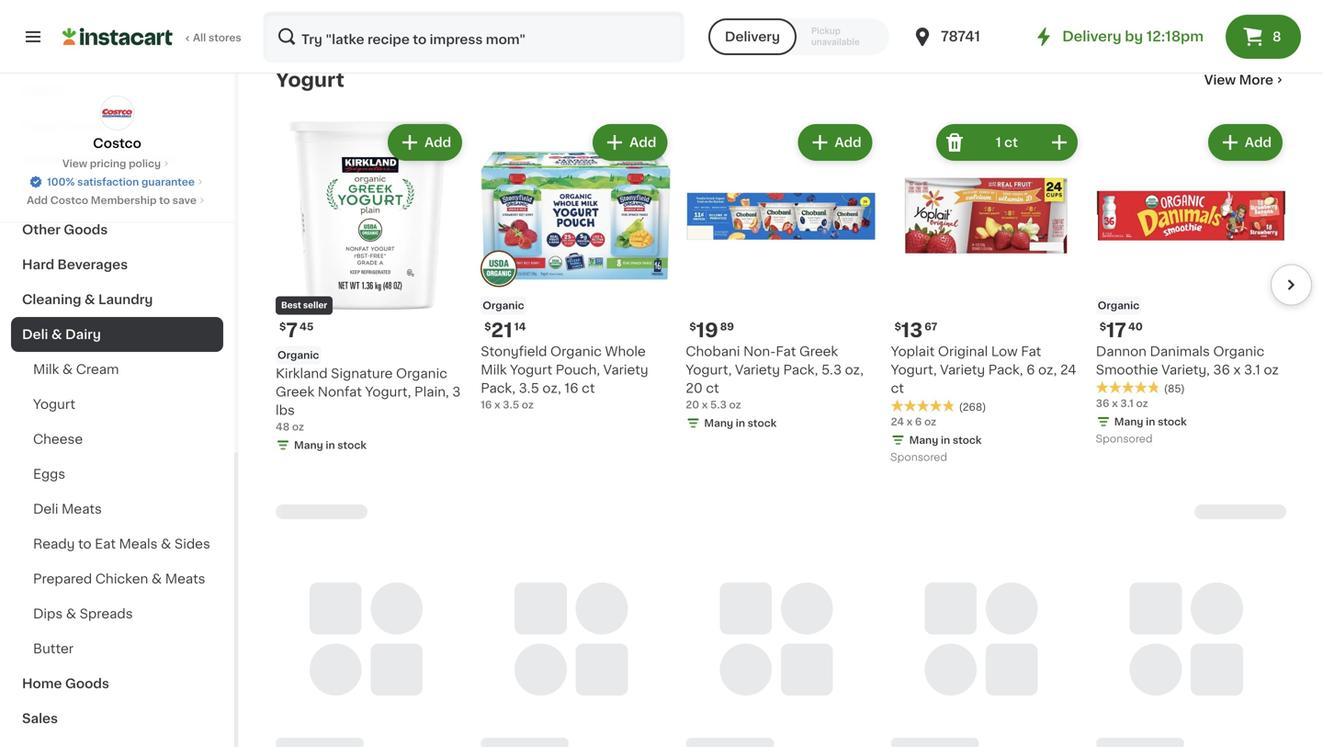 Task type: locate. For each thing, give the bounding box(es) containing it.
view for view more
[[1204, 74, 1236, 87]]

stock
[[337, 16, 367, 26], [1158, 417, 1187, 427], [748, 418, 777, 428], [953, 435, 982, 445], [337, 440, 367, 450]]

0 vertical spatial 36
[[1213, 363, 1230, 376]]

0 vertical spatial yogurt link
[[276, 69, 344, 91]]

2 horizontal spatial yogurt
[[510, 363, 552, 376]]

yoplait original low fat yogurt, variety pack, 6 oz, 24 ct
[[891, 345, 1077, 395]]

kirkland
[[276, 367, 328, 380]]

greek down kirkland
[[276, 385, 314, 398]]

$ left 14
[[484, 322, 491, 332]]

many in stock inside 'many in stock' button
[[294, 16, 367, 26]]

1 horizontal spatial 5.3
[[821, 363, 842, 376]]

& for laundry
[[84, 293, 95, 306]]

greek inside kirkland signature organic greek nonfat yogurt, plain, 3 lbs 48 oz
[[276, 385, 314, 398]]

fat inside yoplait original low fat yogurt, variety pack, 6 oz, 24 ct
[[1021, 345, 1041, 358]]

sponsored badge image down 36 x 3.1 oz
[[1096, 434, 1152, 445]]

product group containing 13
[[891, 121, 1081, 468]]

fat right low
[[1021, 345, 1041, 358]]

x down chobani
[[702, 400, 708, 410]]

deli meats
[[33, 503, 102, 516]]

0 horizontal spatial 36
[[1096, 398, 1110, 408]]

add costco membership to save link
[[27, 193, 208, 208]]

variety inside yoplait original low fat yogurt, variety pack, 6 oz, 24 ct
[[940, 363, 985, 376]]

1 horizontal spatial variety
[[735, 363, 780, 376]]

all stores
[[193, 33, 241, 43]]

yogurt, down signature
[[365, 385, 411, 398]]

& right dips
[[66, 607, 76, 620]]

add for kirkland signature organic greek nonfat yogurt, plain, 3 lbs
[[425, 136, 451, 149]]

& down beverages
[[84, 293, 95, 306]]

1 horizontal spatial delivery
[[1062, 30, 1122, 43]]

0 horizontal spatial 24
[[891, 417, 904, 427]]

pack, inside yoplait original low fat yogurt, variety pack, 6 oz, 24 ct
[[989, 363, 1023, 376]]

0 horizontal spatial 16
[[481, 400, 492, 410]]

1 horizontal spatial meats
[[165, 573, 205, 585]]

1 horizontal spatial yogurt
[[276, 70, 344, 90]]

nonfat
[[318, 385, 362, 398]]

pack, inside "chobani non-fat greek yogurt, variety pack, 5.3 oz, 20 ct 20 x 5.3 oz"
[[783, 363, 818, 376]]

stock inside button
[[337, 16, 367, 26]]

in
[[326, 16, 335, 26], [1146, 417, 1155, 427], [736, 418, 745, 428], [941, 435, 950, 445], [326, 440, 335, 450]]

36
[[1213, 363, 1230, 376], [1096, 398, 1110, 408]]

ct down 'pouch,'
[[582, 382, 595, 395]]

1 vertical spatial 36
[[1096, 398, 1110, 408]]

organic up kirkland
[[278, 350, 319, 360]]

36 right 'variety,'
[[1213, 363, 1230, 376]]

3 product group from the left
[[686, 121, 876, 434]]

1 vertical spatial 6
[[915, 417, 922, 427]]

1 milk from the left
[[33, 363, 59, 376]]

add button for chobani non-fat greek yogurt, variety pack, 5.3 oz, 20 ct
[[800, 126, 871, 159]]

goods right the home
[[65, 677, 109, 690]]

2 fat from the left
[[1021, 345, 1041, 358]]

instacart logo image
[[62, 26, 173, 48]]

24 down yoplait
[[891, 417, 904, 427]]

& left cream
[[62, 363, 73, 376]]

greek inside "chobani non-fat greek yogurt, variety pack, 5.3 oz, 20 ct 20 x 5.3 oz"
[[799, 345, 838, 358]]

3.1 right 'variety,'
[[1244, 363, 1261, 376]]

0 horizontal spatial sponsored badge image
[[891, 452, 947, 463]]

36 down smoothie
[[1096, 398, 1110, 408]]

1 vertical spatial yogurt link
[[11, 387, 223, 422]]

delivery button
[[708, 18, 797, 55]]

16 down stonyfield
[[481, 400, 492, 410]]

meats
[[62, 503, 102, 516], [165, 573, 205, 585]]

$ up chobani
[[690, 322, 696, 332]]

guarantee
[[141, 177, 195, 187]]

$ inside $ 13 67
[[895, 322, 901, 332]]

low
[[991, 345, 1018, 358]]

yogurt, inside "chobani non-fat greek yogurt, variety pack, 5.3 oz, 20 ct 20 x 5.3 oz"
[[686, 363, 732, 376]]

0 vertical spatial 6
[[1027, 363, 1035, 376]]

goods for home goods
[[65, 677, 109, 690]]

delivery for delivery
[[725, 30, 780, 43]]

3.1 down smoothie
[[1121, 398, 1134, 408]]

view up 100% in the top left of the page
[[62, 159, 87, 169]]

5 $ from the left
[[1100, 322, 1107, 332]]

2 milk from the left
[[481, 363, 507, 376]]

$ 7 45
[[279, 321, 314, 340]]

1 add button from the left
[[390, 126, 461, 159]]

meats up eat at the bottom of the page
[[62, 503, 102, 516]]

oz, inside yoplait original low fat yogurt, variety pack, 6 oz, 24 ct
[[1038, 363, 1057, 376]]

None search field
[[263, 11, 684, 62]]

1 vertical spatial view
[[62, 159, 87, 169]]

Search field
[[265, 13, 683, 61]]

meals
[[119, 538, 158, 550]]

costco down 100% in the top left of the page
[[50, 195, 88, 205]]

yogurt, for yoplait
[[891, 363, 937, 376]]

oz right 'variety,'
[[1264, 363, 1279, 376]]

$ 13 67
[[895, 321, 938, 340]]

organic
[[483, 300, 524, 311], [1098, 300, 1140, 311], [551, 345, 602, 358], [1213, 345, 1265, 358], [278, 350, 319, 360], [396, 367, 447, 380]]

membership
[[91, 195, 157, 205]]

home goods link
[[11, 666, 223, 701]]

prepared chicken & meats
[[33, 573, 205, 585]]

deli meats link
[[11, 492, 223, 527]]

1 vertical spatial deli
[[33, 503, 58, 516]]

deli down cleaning
[[22, 328, 48, 341]]

1 $ from the left
[[279, 322, 286, 332]]

1 horizontal spatial fat
[[1021, 345, 1041, 358]]

1 vertical spatial 20
[[686, 400, 699, 410]]

1 horizontal spatial pack,
[[783, 363, 818, 376]]

16 down 'pouch,'
[[565, 382, 579, 395]]

& inside "link"
[[66, 607, 76, 620]]

wine
[[22, 188, 55, 201]]

greek right non-
[[799, 345, 838, 358]]

yogurt link down 'many in stock' button
[[276, 69, 344, 91]]

3 add button from the left
[[800, 126, 871, 159]]

view pricing policy link
[[62, 156, 172, 171]]

yogurt down stonyfield
[[510, 363, 552, 376]]

3 $ from the left
[[484, 322, 491, 332]]

yogurt up cheese
[[33, 398, 75, 411]]

0 vertical spatial to
[[159, 195, 170, 205]]

goods up beverages
[[64, 223, 108, 236]]

0 horizontal spatial 5.3
[[710, 400, 727, 410]]

4 product group from the left
[[891, 121, 1081, 468]]

0 vertical spatial goods
[[64, 119, 108, 131]]

milk inside stonyfield organic whole milk yogurt pouch, variety pack, 3.5 oz, 16 ct 16 x 3.5 oz
[[481, 363, 507, 376]]

yogurt, inside yoplait original low fat yogurt, variety pack, 6 oz, 24 ct
[[891, 363, 937, 376]]

sponsored badge image
[[1096, 434, 1152, 445], [891, 452, 947, 463]]

meats down the sides at the bottom left of page
[[165, 573, 205, 585]]

x right 'variety,'
[[1234, 363, 1241, 376]]

0 horizontal spatial to
[[78, 538, 91, 550]]

★★★★★
[[1096, 381, 1160, 394], [1096, 381, 1160, 394], [891, 399, 955, 412], [891, 399, 955, 412]]

0 vertical spatial 16
[[565, 382, 579, 395]]

21
[[491, 321, 513, 340]]

6
[[1027, 363, 1035, 376], [915, 417, 922, 427]]

3.1 inside the dannon danimals organic smoothie variety, 36 x 3.1 oz
[[1244, 363, 1261, 376]]

plain,
[[414, 385, 449, 398]]

oz, inside "chobani non-fat greek yogurt, variety pack, 5.3 oz, 20 ct 20 x 5.3 oz"
[[845, 363, 864, 376]]

health & personal care
[[22, 153, 176, 166]]

x down smoothie
[[1112, 398, 1118, 408]]

cleaning & laundry
[[22, 293, 153, 306]]

0 vertical spatial yogurt
[[276, 70, 344, 90]]

0 vertical spatial 20
[[686, 382, 703, 395]]

1 horizontal spatial sponsored badge image
[[1096, 434, 1152, 445]]

whole
[[605, 345, 646, 358]]

1
[[996, 136, 1001, 149]]

stonyfield organic whole milk yogurt pouch, variety pack, 3.5 oz, 16 ct 16 x 3.5 oz
[[481, 345, 648, 410]]

2 vertical spatial goods
[[65, 677, 109, 690]]

2 horizontal spatial pack,
[[989, 363, 1023, 376]]

0 horizontal spatial milk
[[33, 363, 59, 376]]

yogurt, down yoplait
[[891, 363, 937, 376]]

$ for 21
[[484, 322, 491, 332]]

all
[[193, 33, 206, 43]]

2 horizontal spatial yogurt,
[[891, 363, 937, 376]]

costco
[[93, 137, 141, 150], [50, 195, 88, 205]]

2 add button from the left
[[595, 126, 666, 159]]

other goods link
[[11, 212, 223, 247]]

many inside button
[[294, 16, 323, 26]]

dannon danimals organic smoothie variety, 36 x 3.1 oz
[[1096, 345, 1279, 376]]

1 horizontal spatial view
[[1204, 74, 1236, 87]]

1 horizontal spatial 36
[[1213, 363, 1230, 376]]

sponsored badge image down 24 x 6 oz on the bottom of the page
[[891, 452, 947, 463]]

goods up health & personal care at the left of the page
[[64, 119, 108, 131]]

$ down best
[[279, 322, 286, 332]]

oz down chobani
[[729, 400, 741, 410]]

1 horizontal spatial yogurt link
[[276, 69, 344, 91]]

deli down eggs
[[33, 503, 58, 516]]

0 horizontal spatial variety
[[603, 363, 648, 376]]

& up 100% in the top left of the page
[[69, 153, 80, 166]]

14
[[514, 322, 526, 332]]

1 vertical spatial 3.1
[[1121, 398, 1134, 408]]

view more link
[[1204, 71, 1287, 89]]

4 $ from the left
[[895, 322, 901, 332]]

variety down non-
[[735, 363, 780, 376]]

36 inside the dannon danimals organic smoothie variety, 36 x 3.1 oz
[[1213, 363, 1230, 376]]

variety for chobani
[[735, 363, 780, 376]]

increment quantity of yoplait original low fat yogurt, variety pack, 6 oz, 24 ct image
[[1048, 132, 1070, 154]]

variety inside "chobani non-fat greek yogurt, variety pack, 5.3 oz, 20 ct 20 x 5.3 oz"
[[735, 363, 780, 376]]

view left more
[[1204, 74, 1236, 87]]

1 horizontal spatial 24
[[1060, 363, 1077, 376]]

1 vertical spatial sponsored badge image
[[891, 452, 947, 463]]

other goods
[[22, 223, 108, 236]]

chicken
[[95, 573, 148, 585]]

product group containing 19
[[686, 121, 876, 434]]

ct inside stonyfield organic whole milk yogurt pouch, variety pack, 3.5 oz, 16 ct 16 x 3.5 oz
[[582, 382, 595, 395]]

0 horizontal spatial oz,
[[543, 382, 561, 395]]

hard beverages
[[22, 258, 128, 271]]

1 variety from the left
[[735, 363, 780, 376]]

ct down chobani
[[706, 382, 719, 395]]

0 horizontal spatial pack,
[[481, 382, 516, 395]]

0 vertical spatial costco
[[93, 137, 141, 150]]

5 product group from the left
[[1096, 121, 1287, 449]]

$ inside $ 19 89
[[690, 322, 696, 332]]

signature
[[331, 367, 393, 380]]

delivery
[[1062, 30, 1122, 43], [725, 30, 780, 43]]

variety down whole at the top left of page
[[603, 363, 648, 376]]

2 $ from the left
[[690, 322, 696, 332]]

add button
[[390, 126, 461, 159], [595, 126, 666, 159], [800, 126, 871, 159], [1210, 126, 1281, 159]]

item badge image
[[481, 250, 518, 287]]

variety inside stonyfield organic whole milk yogurt pouch, variety pack, 3.5 oz, 16 ct 16 x 3.5 oz
[[603, 363, 648, 376]]

costco up personal
[[93, 137, 141, 150]]

1 horizontal spatial oz,
[[845, 363, 864, 376]]

$ inside $ 7 45
[[279, 322, 286, 332]]

0 vertical spatial 3.1
[[1244, 363, 1261, 376]]

delivery inside button
[[725, 30, 780, 43]]

1 horizontal spatial milk
[[481, 363, 507, 376]]

delivery for delivery by 12:18pm
[[1062, 30, 1122, 43]]

organic up 17
[[1098, 300, 1140, 311]]

milk down deli & dairy
[[33, 363, 59, 376]]

0 horizontal spatial delivery
[[725, 30, 780, 43]]

non-
[[744, 345, 776, 358]]

sponsored badge image for 13
[[891, 452, 947, 463]]

yogurt down 'many in stock' button
[[276, 70, 344, 90]]

1 vertical spatial 16
[[481, 400, 492, 410]]

1 vertical spatial 3.5
[[503, 400, 519, 410]]

& left "dairy"
[[51, 328, 62, 341]]

1 vertical spatial costco
[[50, 195, 88, 205]]

0 vertical spatial sponsored badge image
[[1096, 434, 1152, 445]]

oz
[[1264, 363, 1279, 376], [1136, 398, 1148, 408], [729, 400, 741, 410], [522, 400, 534, 410], [924, 417, 937, 427], [292, 422, 304, 432]]

1 vertical spatial to
[[78, 538, 91, 550]]

$ up yoplait
[[895, 322, 901, 332]]

costco logo image
[[100, 96, 135, 130]]

2 horizontal spatial variety
[[940, 363, 985, 376]]

fat
[[776, 345, 796, 358], [1021, 345, 1041, 358]]

yogurt, down chobani
[[686, 363, 732, 376]]

to down the guarantee
[[159, 195, 170, 205]]

organic right danimals
[[1213, 345, 1265, 358]]

100% satisfaction guarantee
[[47, 177, 195, 187]]

deli
[[22, 328, 48, 341], [33, 503, 58, 516]]

1 horizontal spatial 3.1
[[1244, 363, 1261, 376]]

more
[[1239, 74, 1274, 87]]

2 product group from the left
[[481, 121, 671, 412]]

$ up the dannon
[[1100, 322, 1107, 332]]

fat right chobani
[[776, 345, 796, 358]]

0 vertical spatial greek
[[799, 345, 838, 358]]

1 vertical spatial yogurt
[[510, 363, 552, 376]]

dips & spreads
[[33, 607, 133, 620]]

0 horizontal spatial greek
[[276, 385, 314, 398]]

view
[[1204, 74, 1236, 87], [62, 159, 87, 169]]

0 horizontal spatial yogurt,
[[365, 385, 411, 398]]

2 variety from the left
[[603, 363, 648, 376]]

organic up 'pouch,'
[[551, 345, 602, 358]]

1 horizontal spatial costco
[[93, 137, 141, 150]]

78741
[[941, 30, 980, 43]]

0 vertical spatial view
[[1204, 74, 1236, 87]]

delivery by 12:18pm link
[[1033, 26, 1204, 48]]

24
[[1060, 363, 1077, 376], [891, 417, 904, 427]]

yogurt,
[[686, 363, 732, 376], [891, 363, 937, 376], [365, 385, 411, 398]]

ct up 24 x 6 oz on the bottom of the page
[[891, 382, 904, 395]]

ct inside "chobani non-fat greek yogurt, variety pack, 5.3 oz, 20 ct 20 x 5.3 oz"
[[706, 382, 719, 395]]

89
[[720, 322, 734, 332]]

0 horizontal spatial yogurt
[[33, 398, 75, 411]]

add button for stonyfield organic whole milk yogurt pouch, variety pack, 3.5 oz, 16 ct
[[595, 126, 666, 159]]

3.5
[[519, 382, 539, 395], [503, 400, 519, 410]]

$ inside $ 17 40
[[1100, 322, 1107, 332]]

0 vertical spatial meats
[[62, 503, 102, 516]]

0 horizontal spatial view
[[62, 159, 87, 169]]

yogurt link down cream
[[11, 387, 223, 422]]

other
[[22, 223, 61, 236]]

goods for other goods
[[64, 223, 108, 236]]

oz right 48
[[292, 422, 304, 432]]

health & personal care link
[[11, 142, 223, 177]]

5.3
[[821, 363, 842, 376], [710, 400, 727, 410]]

by
[[1125, 30, 1143, 43]]

deli for deli & dairy
[[22, 328, 48, 341]]

prepared chicken & meats link
[[11, 561, 223, 596]]

to left eat at the bottom of the page
[[78, 538, 91, 550]]

1 fat from the left
[[776, 345, 796, 358]]

&
[[69, 153, 80, 166], [84, 293, 95, 306], [51, 328, 62, 341], [62, 363, 73, 376], [161, 538, 171, 550], [152, 573, 162, 585], [66, 607, 76, 620]]

2 horizontal spatial oz,
[[1038, 363, 1057, 376]]

16
[[565, 382, 579, 395], [481, 400, 492, 410]]

0 horizontal spatial yogurt link
[[11, 387, 223, 422]]

2 vertical spatial yogurt
[[33, 398, 75, 411]]

1 vertical spatial goods
[[64, 223, 108, 236]]

oz inside kirkland signature organic greek nonfat yogurt, plain, 3 lbs 48 oz
[[292, 422, 304, 432]]

oz down stonyfield
[[522, 400, 534, 410]]

0 vertical spatial deli
[[22, 328, 48, 341]]

smoothie
[[1096, 363, 1158, 376]]

0 vertical spatial 24
[[1060, 363, 1077, 376]]

1 horizontal spatial yogurt,
[[686, 363, 732, 376]]

x down stonyfield
[[494, 400, 500, 410]]

24 left smoothie
[[1060, 363, 1077, 376]]

1 vertical spatial greek
[[276, 385, 314, 398]]

1 product group from the left
[[276, 121, 466, 456]]

chobani non-fat greek yogurt, variety pack, 5.3 oz, 20 ct 20 x 5.3 oz
[[686, 345, 864, 410]]

1 horizontal spatial 6
[[1027, 363, 1035, 376]]

product group
[[276, 121, 466, 456], [481, 121, 671, 412], [686, 121, 876, 434], [891, 121, 1081, 468], [1096, 121, 1287, 449]]

1 vertical spatial 24
[[891, 417, 904, 427]]

many in stock
[[294, 16, 367, 26], [1114, 417, 1187, 427], [704, 418, 777, 428], [909, 435, 982, 445], [294, 440, 367, 450]]

dannon
[[1096, 345, 1147, 358]]

greek for lbs
[[276, 385, 314, 398]]

oz inside the dannon danimals organic smoothie variety, 36 x 3.1 oz
[[1264, 363, 1279, 376]]

0 horizontal spatial fat
[[776, 345, 796, 358]]

3 variety from the left
[[940, 363, 985, 376]]

$ inside $ 21 14
[[484, 322, 491, 332]]

organic up plain,
[[396, 367, 447, 380]]

$
[[279, 322, 286, 332], [690, 322, 696, 332], [484, 322, 491, 332], [895, 322, 901, 332], [1100, 322, 1107, 332]]

1 horizontal spatial greek
[[799, 345, 838, 358]]

milk down stonyfield
[[481, 363, 507, 376]]

variety down original at the top of page
[[940, 363, 985, 376]]

x inside stonyfield organic whole milk yogurt pouch, variety pack, 3.5 oz, 16 ct 16 x 3.5 oz
[[494, 400, 500, 410]]

$ 17 40
[[1100, 321, 1143, 340]]



Task type: vqa. For each thing, say whether or not it's contained in the screenshot.
'Breads'
no



Task type: describe. For each thing, give the bounding box(es) containing it.
19
[[696, 321, 718, 340]]

$ for 17
[[1100, 322, 1107, 332]]

& for personal
[[69, 153, 80, 166]]

hard
[[22, 258, 54, 271]]

personal
[[83, 153, 141, 166]]

1 vertical spatial 5.3
[[710, 400, 727, 410]]

x inside "chobani non-fat greek yogurt, variety pack, 5.3 oz, 20 ct 20 x 5.3 oz"
[[702, 400, 708, 410]]

goods for paper goods
[[64, 119, 108, 131]]

cream
[[76, 363, 119, 376]]

yogurt, for chobani
[[686, 363, 732, 376]]

add for stonyfield organic whole milk yogurt pouch, variety pack, 3.5 oz, 16 ct
[[630, 136, 656, 149]]

deli for deli meats
[[33, 503, 58, 516]]

chobani
[[686, 345, 740, 358]]

sponsored badge image for 17
[[1096, 434, 1152, 445]]

remove yoplait original low fat yogurt, variety pack, 6 oz, 24 ct image
[[944, 132, 966, 154]]

home
[[22, 677, 62, 690]]

paper
[[22, 119, 61, 131]]

cleaning & laundry link
[[11, 282, 223, 317]]

pack, inside stonyfield organic whole milk yogurt pouch, variety pack, 3.5 oz, 16 ct 16 x 3.5 oz
[[481, 382, 516, 395]]

4 add button from the left
[[1210, 126, 1281, 159]]

& for spreads
[[66, 607, 76, 620]]

policy
[[129, 159, 161, 169]]

(85)
[[1164, 384, 1185, 394]]

yogurt inside stonyfield organic whole milk yogurt pouch, variety pack, 3.5 oz, 16 ct 16 x 3.5 oz
[[510, 363, 552, 376]]

view pricing policy
[[62, 159, 161, 169]]

add costco membership to save
[[27, 195, 197, 205]]

deli & dairy link
[[11, 317, 223, 352]]

paper goods
[[22, 119, 108, 131]]

1 vertical spatial meats
[[165, 573, 205, 585]]

oz inside stonyfield organic whole milk yogurt pouch, variety pack, 3.5 oz, 16 ct 16 x 3.5 oz
[[522, 400, 534, 410]]

12:18pm
[[1147, 30, 1204, 43]]

ready
[[33, 538, 75, 550]]

$ for 7
[[279, 322, 286, 332]]

1 ct
[[996, 136, 1018, 149]]

cheese link
[[11, 422, 223, 457]]

& for cream
[[62, 363, 73, 376]]

pouch,
[[556, 363, 600, 376]]

oz down yoplait
[[924, 417, 937, 427]]

milk & cream
[[33, 363, 119, 376]]

view more
[[1204, 74, 1274, 87]]

dips & spreads link
[[11, 596, 223, 631]]

& left the sides at the bottom left of page
[[161, 538, 171, 550]]

care
[[144, 153, 176, 166]]

butter
[[33, 642, 74, 655]]

beverages
[[57, 258, 128, 271]]

1 20 from the top
[[686, 382, 703, 395]]

& right the chicken
[[152, 573, 162, 585]]

organic inside the dannon danimals organic smoothie variety, 36 x 3.1 oz
[[1213, 345, 1265, 358]]

fat inside "chobani non-fat greek yogurt, variety pack, 5.3 oz, 20 ct 20 x 5.3 oz"
[[776, 345, 796, 358]]

item carousel region
[[250, 113, 1312, 475]]

lbs
[[276, 404, 295, 417]]

best
[[281, 301, 301, 310]]

service type group
[[708, 18, 890, 55]]

deli & dairy
[[22, 328, 101, 341]]

danimals
[[1150, 345, 1210, 358]]

ready to eat meals & sides link
[[11, 527, 223, 561]]

delivery by 12:18pm
[[1062, 30, 1204, 43]]

variety for yoplait
[[940, 363, 985, 376]]

all stores link
[[62, 11, 243, 62]]

ct inside yoplait original low fat yogurt, variety pack, 6 oz, 24 ct
[[891, 382, 904, 395]]

add button for kirkland signature organic greek nonfat yogurt, plain, 3 lbs
[[390, 126, 461, 159]]

pricing
[[90, 159, 126, 169]]

stores
[[209, 33, 241, 43]]

x down yoplait
[[907, 417, 913, 427]]

liquor link
[[11, 73, 223, 108]]

yoplait
[[891, 345, 935, 358]]

prepared
[[33, 573, 92, 585]]

1 horizontal spatial 16
[[565, 382, 579, 395]]

oz, inside stonyfield organic whole milk yogurt pouch, variety pack, 3.5 oz, 16 ct 16 x 3.5 oz
[[543, 382, 561, 395]]

6 inside yoplait original low fat yogurt, variety pack, 6 oz, 24 ct
[[1027, 363, 1035, 376]]

cheese
[[33, 433, 83, 446]]

pack, for low
[[989, 363, 1023, 376]]

variety,
[[1162, 363, 1210, 376]]

40
[[1128, 322, 1143, 332]]

36 x 3.1 oz
[[1096, 398, 1148, 408]]

oz, for 6
[[1038, 363, 1057, 376]]

8
[[1273, 30, 1281, 43]]

wine link
[[11, 177, 223, 212]]

oz, for 5.3
[[845, 363, 864, 376]]

satisfaction
[[77, 177, 139, 187]]

48
[[276, 422, 290, 432]]

3
[[452, 385, 461, 398]]

organic inside stonyfield organic whole milk yogurt pouch, variety pack, 3.5 oz, 16 ct 16 x 3.5 oz
[[551, 345, 602, 358]]

24 inside yoplait original low fat yogurt, variety pack, 6 oz, 24 ct
[[1060, 363, 1077, 376]]

in inside button
[[326, 16, 335, 26]]

& for dairy
[[51, 328, 62, 341]]

$ for 19
[[690, 322, 696, 332]]

sides
[[174, 538, 210, 550]]

0 horizontal spatial 6
[[915, 417, 922, 427]]

organic up 21
[[483, 300, 524, 311]]

7
[[286, 321, 298, 340]]

save
[[172, 195, 197, 205]]

add for chobani non-fat greek yogurt, variety pack, 5.3 oz, 20 ct
[[835, 136, 862, 149]]

67
[[925, 322, 938, 332]]

product group containing 7
[[276, 121, 466, 456]]

78741 button
[[912, 11, 1022, 62]]

0 vertical spatial 3.5
[[519, 382, 539, 395]]

0 horizontal spatial 3.1
[[1121, 398, 1134, 408]]

original
[[938, 345, 988, 358]]

100%
[[47, 177, 75, 187]]

100% satisfaction guarantee button
[[29, 171, 206, 189]]

1 horizontal spatial to
[[159, 195, 170, 205]]

kirkland signature organic greek nonfat yogurt, plain, 3 lbs 48 oz
[[276, 367, 461, 432]]

organic inside kirkland signature organic greek nonfat yogurt, plain, 3 lbs 48 oz
[[396, 367, 447, 380]]

paper goods link
[[11, 108, 223, 142]]

eggs link
[[11, 457, 223, 492]]

hard beverages link
[[11, 247, 223, 282]]

cleaning
[[22, 293, 81, 306]]

view for view pricing policy
[[62, 159, 87, 169]]

0 vertical spatial 5.3
[[821, 363, 842, 376]]

pack, for fat
[[783, 363, 818, 376]]

eat
[[95, 538, 116, 550]]

butter link
[[11, 631, 223, 666]]

ct right 1
[[1004, 136, 1018, 149]]

2 20 from the top
[[686, 400, 699, 410]]

oz inside "chobani non-fat greek yogurt, variety pack, 5.3 oz, 20 ct 20 x 5.3 oz"
[[729, 400, 741, 410]]

x inside the dannon danimals organic smoothie variety, 36 x 3.1 oz
[[1234, 363, 1241, 376]]

$ 21 14
[[484, 321, 526, 340]]

$ 19 89
[[690, 321, 734, 340]]

product group containing 21
[[481, 121, 671, 412]]

24 x 6 oz
[[891, 417, 937, 427]]

spreads
[[80, 607, 133, 620]]

0 horizontal spatial meats
[[62, 503, 102, 516]]

health
[[22, 153, 66, 166]]

yogurt, inside kirkland signature organic greek nonfat yogurt, plain, 3 lbs 48 oz
[[365, 385, 411, 398]]

greek for oz,
[[799, 345, 838, 358]]

0 horizontal spatial costco
[[50, 195, 88, 205]]

8 button
[[1226, 15, 1301, 59]]

eggs
[[33, 468, 65, 481]]

best seller
[[281, 301, 327, 310]]

oz down smoothie
[[1136, 398, 1148, 408]]

dairy
[[65, 328, 101, 341]]

45
[[300, 322, 314, 332]]

sales
[[22, 712, 58, 725]]

product group containing 17
[[1096, 121, 1287, 449]]

$ for 13
[[895, 322, 901, 332]]

milk & cream link
[[11, 352, 223, 387]]

seller
[[303, 301, 327, 310]]



